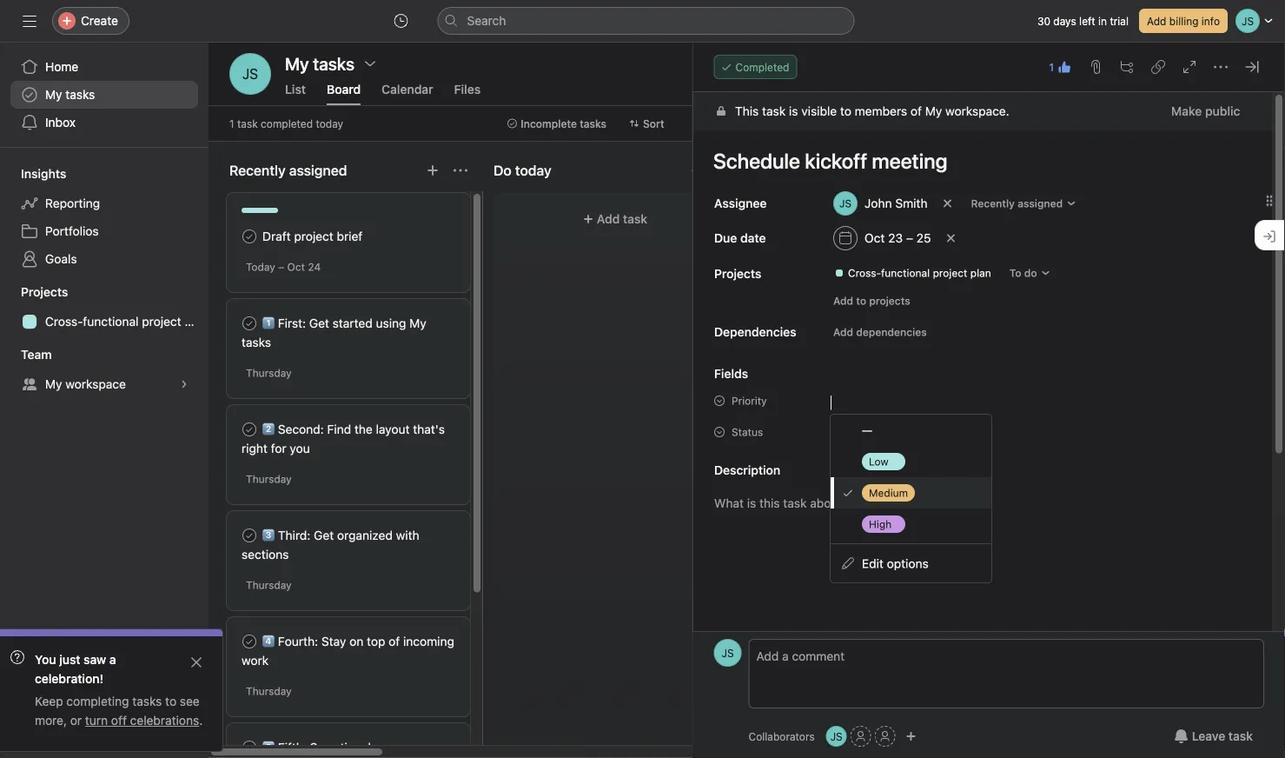 Task type: vqa. For each thing, say whether or not it's contained in the screenshot.
4th the "Thursday" from the top
yes



Task type: locate. For each thing, give the bounding box(es) containing it.
completed checkbox for 1️⃣ first: get started using my tasks
[[239, 313, 260, 334]]

my left the workspace.
[[925, 104, 942, 118]]

1 vertical spatial get
[[314, 528, 334, 542]]

0 horizontal spatial cross-
[[45, 314, 83, 329]]

tasks down home
[[65, 87, 95, 102]]

1 vertical spatial oct
[[287, 261, 305, 273]]

time
[[340, 740, 365, 755]]

2 horizontal spatial js
[[831, 730, 843, 742]]

cross-functional project plan down 25
[[848, 267, 991, 279]]

1 horizontal spatial oct
[[865, 231, 885, 245]]

completed image for draft project brief
[[239, 226, 260, 247]]

cross-functional project plan link up teams element
[[10, 308, 209, 336]]

thursday for 3️⃣ third: get organized with sections
[[246, 579, 292, 591]]

0 vertical spatial completed image
[[239, 313, 260, 334]]

1 vertical spatial completed checkbox
[[239, 525, 260, 546]]

completed checkbox left 2️⃣
[[239, 419, 260, 440]]

plan up see details, my workspace image at the left of the page
[[185, 314, 209, 329]]

completed checkbox for 5️⃣ fifth: save time by
[[242, 740, 256, 754]]

second:
[[278, 422, 324, 436]]

my tasks link
[[10, 81, 198, 109]]

more,
[[35, 713, 67, 728]]

1 horizontal spatial cross-
[[848, 267, 881, 279]]

thursday down work
[[246, 685, 292, 697]]

None text field
[[831, 392, 844, 413]]

1 vertical spatial completed checkbox
[[239, 419, 260, 440]]

turn off celebrations button
[[85, 713, 199, 728]]

completed image
[[239, 226, 260, 247], [239, 525, 260, 546]]

completed checkbox left 1️⃣
[[239, 313, 260, 334]]

1 horizontal spatial js button
[[714, 639, 742, 667]]

4 thursday button from the top
[[246, 685, 292, 697]]

0 vertical spatial cross-
[[848, 267, 881, 279]]

projects down goals on the top of page
[[21, 285, 68, 299]]

thursday button down work
[[246, 685, 292, 697]]

1 vertical spatial to
[[856, 295, 866, 307]]

insights button
[[0, 165, 66, 183]]

thursday down sections in the bottom of the page
[[246, 579, 292, 591]]

1 vertical spatial js button
[[714, 639, 742, 667]]

1 horizontal spatial projects
[[714, 266, 761, 281]]

is
[[789, 104, 798, 118]]

completed image left draft
[[239, 226, 260, 247]]

of right members
[[911, 104, 922, 118]]

recently assigned
[[230, 162, 347, 179]]

status
[[732, 426, 763, 438]]

2 completed image from the top
[[239, 525, 260, 546]]

2 thursday button from the top
[[246, 473, 292, 485]]

this task is visible to members of my workspace.
[[735, 104, 1009, 118]]

thursday button for 4️⃣ fourth: stay on top of incoming work
[[246, 685, 292, 697]]

cross-functional project plan link up projects
[[827, 264, 998, 282]]

search
[[467, 13, 506, 28]]

teams element
[[0, 339, 209, 402]]

info
[[1202, 15, 1221, 27]]

public
[[1205, 104, 1241, 118]]

save
[[310, 740, 337, 755]]

that's
[[413, 422, 445, 436]]

tasks up turn off celebrations .
[[132, 694, 162, 708]]

3 completed image from the top
[[239, 631, 260, 652]]

0 horizontal spatial functional
[[83, 314, 139, 329]]

add billing info
[[1147, 15, 1221, 27]]

23
[[888, 231, 903, 245]]

members
[[855, 104, 907, 118]]

projects down due date
[[714, 266, 761, 281]]

1 horizontal spatial project
[[294, 229, 334, 243]]

recently assigned button
[[963, 191, 1085, 216]]

trial
[[1110, 15, 1129, 27]]

thursday button
[[246, 367, 292, 379], [246, 473, 292, 485], [246, 579, 292, 591], [246, 685, 292, 697]]

0 vertical spatial project
[[294, 229, 334, 243]]

thursday button down 1️⃣
[[246, 367, 292, 379]]

completed checkbox left '5️⃣'
[[242, 740, 256, 754]]

1 vertical spatial cross-functional project plan link
[[10, 308, 209, 336]]

days
[[1054, 15, 1077, 27]]

cross-functional project plan up teams element
[[45, 314, 209, 329]]

to left projects
[[856, 295, 866, 307]]

list
[[285, 82, 306, 96]]

1️⃣ first: get started using my tasks
[[242, 316, 427, 349]]

thursday for 2️⃣ second: find the layout that's right for you
[[246, 473, 292, 485]]

cross- up add to projects at the top of the page
[[848, 267, 881, 279]]

1 vertical spatial projects
[[21, 285, 68, 299]]

plan left to
[[970, 267, 991, 279]]

Completed checkbox
[[239, 226, 260, 247], [239, 419, 260, 440], [242, 740, 256, 754]]

0 vertical spatial of
[[911, 104, 922, 118]]

get inside 3️⃣ third: get organized with sections
[[314, 528, 334, 542]]

project up see details, my workspace image at the left of the page
[[142, 314, 181, 329]]

2 vertical spatial js button
[[826, 726, 847, 747]]

tasks inside 1️⃣ first: get started using my tasks
[[242, 335, 271, 349]]

1 completed image from the top
[[239, 313, 260, 334]]

main content containing this task is visible to members of my workspace.
[[693, 92, 1273, 758]]

3 completed checkbox from the top
[[239, 631, 260, 652]]

js for 1 task completed today
[[242, 66, 258, 82]]

my inside 1️⃣ first: get started using my tasks
[[410, 316, 427, 330]]

2 thursday from the top
[[246, 473, 292, 485]]

copy task link image
[[1152, 60, 1166, 74]]

you
[[290, 441, 310, 456]]

priority
[[732, 395, 767, 407]]

projects inside main content
[[714, 266, 761, 281]]

to right visible
[[840, 104, 851, 118]]

today – oct 24
[[246, 261, 321, 273]]

1 horizontal spatial js
[[722, 647, 734, 659]]

cross-functional project plan inside schedule kickoff meeting 'dialog'
[[848, 267, 991, 279]]

tasks inside 'keep completing tasks to see more, or'
[[132, 694, 162, 708]]

0 vertical spatial projects
[[714, 266, 761, 281]]

– inside main content
[[906, 231, 913, 245]]

thursday down 1️⃣
[[246, 367, 292, 379]]

completed image left 4️⃣
[[239, 631, 260, 652]]

insights
[[21, 166, 66, 181]]

sort button
[[622, 111, 672, 136]]

2 horizontal spatial project
[[933, 267, 968, 279]]

today
[[316, 117, 343, 130]]

0 horizontal spatial js
[[242, 66, 258, 82]]

4 thursday from the top
[[246, 685, 292, 697]]

2 completed image from the top
[[239, 419, 260, 440]]

0 vertical spatial 1
[[1050, 61, 1054, 73]]

– left 25
[[906, 231, 913, 245]]

0 vertical spatial js button
[[230, 53, 271, 95]]

0 vertical spatial cross-functional project plan
[[848, 267, 991, 279]]

0 horizontal spatial cross-functional project plan link
[[10, 308, 209, 336]]

2 completed checkbox from the top
[[239, 525, 260, 546]]

do today
[[494, 162, 552, 179]]

functional inside main content
[[881, 267, 930, 279]]

2 vertical spatial completed image
[[239, 631, 260, 652]]

cross- down projects dropdown button
[[45, 314, 83, 329]]

0 horizontal spatial projects
[[21, 285, 68, 299]]

incoming
[[403, 634, 455, 649]]

1 vertical spatial 1
[[230, 117, 234, 130]]

attachments: add a file to this task, schedule kickoff meeting image
[[1089, 60, 1103, 74]]

billing
[[1170, 15, 1199, 27]]

workspace.
[[946, 104, 1009, 118]]

24
[[308, 261, 321, 273]]

my tasks
[[285, 53, 355, 73]]

– right today
[[278, 261, 284, 273]]

fifth:
[[278, 740, 307, 755]]

1 completed checkbox from the top
[[239, 313, 260, 334]]

1 thursday button from the top
[[246, 367, 292, 379]]

to do button
[[1002, 261, 1059, 285]]

functional up teams element
[[83, 314, 139, 329]]

functional up projects
[[881, 267, 930, 279]]

make
[[1171, 104, 1202, 118]]

0 vertical spatial completed image
[[239, 226, 260, 247]]

reporting link
[[10, 190, 198, 217]]

1 horizontal spatial cross-functional project plan link
[[827, 264, 998, 282]]

my up inbox
[[45, 87, 62, 102]]

0 horizontal spatial –
[[278, 261, 284, 273]]

incomplete tasks
[[521, 117, 607, 130]]

my inside global element
[[45, 87, 62, 102]]

keep completing tasks to see more, or
[[35, 694, 200, 728]]

to inside button
[[856, 295, 866, 307]]

functional inside projects element
[[83, 314, 139, 329]]

get right third:
[[314, 528, 334, 542]]

oct left 23
[[865, 231, 885, 245]]

cross-functional project plan inside projects element
[[45, 314, 209, 329]]

0 vertical spatial completed checkbox
[[239, 313, 260, 334]]

1️⃣
[[263, 316, 275, 330]]

thursday button for 1️⃣ first: get started using my tasks
[[246, 367, 292, 379]]

cross-functional project plan link inside projects element
[[10, 308, 209, 336]]

3️⃣
[[263, 528, 275, 542]]

0 vertical spatial functional
[[881, 267, 930, 279]]

0 horizontal spatial plan
[[185, 314, 209, 329]]

1 vertical spatial completed image
[[239, 419, 260, 440]]

add
[[1147, 15, 1167, 27], [597, 212, 620, 226], [833, 295, 853, 307], [833, 326, 853, 338]]

1 vertical spatial project
[[933, 267, 968, 279]]

projects inside dropdown button
[[21, 285, 68, 299]]

1 left the completed
[[230, 117, 234, 130]]

0 horizontal spatial to
[[165, 694, 177, 708]]

to left see
[[165, 694, 177, 708]]

1 horizontal spatial to
[[840, 104, 851, 118]]

with
[[396, 528, 420, 542]]

1 thursday from the top
[[246, 367, 292, 379]]

calendar link
[[382, 82, 433, 105]]

1 inside button
[[1050, 61, 1054, 73]]

Completed checkbox
[[239, 313, 260, 334], [239, 525, 260, 546], [239, 631, 260, 652]]

0 vertical spatial oct
[[865, 231, 885, 245]]

search list box
[[438, 7, 855, 35]]

task for add
[[623, 212, 648, 226]]

oct left "24" at the left top
[[287, 261, 305, 273]]

0 vertical spatial cross-functional project plan link
[[827, 264, 998, 282]]

project up "24" at the left top
[[294, 229, 334, 243]]

task inside "leave task" button
[[1229, 729, 1254, 743]]

completed image
[[239, 313, 260, 334], [239, 419, 260, 440], [239, 631, 260, 652]]

tasks down 1️⃣
[[242, 335, 271, 349]]

1 vertical spatial completed image
[[239, 525, 260, 546]]

1 vertical spatial functional
[[83, 314, 139, 329]]

0 vertical spatial completed checkbox
[[239, 226, 260, 247]]

task inside "add task" button
[[623, 212, 648, 226]]

1 horizontal spatial of
[[911, 104, 922, 118]]

get
[[309, 316, 329, 330], [314, 528, 334, 542]]

more section actions image
[[454, 163, 468, 177]]

project down clear due date image
[[933, 267, 968, 279]]

completed image for 1️⃣ first: get started using my tasks
[[239, 313, 260, 334]]

tasks inside my tasks link
[[65, 87, 95, 102]]

thursday for 4️⃣ fourth: stay on top of incoming work
[[246, 685, 292, 697]]

1 vertical spatial of
[[389, 634, 400, 649]]

tasks right incomplete
[[580, 117, 607, 130]]

completed checkbox left '3️⃣'
[[239, 525, 260, 546]]

completed image left '3️⃣'
[[239, 525, 260, 546]]

5️⃣ fifth: save time by
[[242, 740, 382, 758]]

0 vertical spatial js
[[242, 66, 258, 82]]

2 vertical spatial to
[[165, 694, 177, 708]]

3 thursday from the top
[[246, 579, 292, 591]]

thursday button for 3️⃣ third: get organized with sections
[[246, 579, 292, 591]]

1 vertical spatial plan
[[185, 314, 209, 329]]

my right using
[[410, 316, 427, 330]]

of inside main content
[[911, 104, 922, 118]]

draft
[[263, 229, 291, 243]]

my down the team
[[45, 377, 62, 391]]

celebration!
[[35, 672, 103, 686]]

see
[[180, 694, 200, 708]]

2️⃣ second: find the layout that's right for you
[[242, 422, 445, 456]]

show options image
[[363, 57, 377, 70]]

2 vertical spatial js
[[831, 730, 843, 742]]

1 vertical spatial cross-functional project plan
[[45, 314, 209, 329]]

3 thursday button from the top
[[246, 579, 292, 591]]

get right first:
[[309, 316, 329, 330]]

main content
[[693, 92, 1273, 758]]

completed checkbox left draft
[[239, 226, 260, 247]]

1 horizontal spatial –
[[906, 231, 913, 245]]

add to projects button
[[825, 289, 918, 313]]

project
[[294, 229, 334, 243], [933, 267, 968, 279], [142, 314, 181, 329]]

to do
[[1010, 267, 1037, 279]]

js button
[[230, 53, 271, 95], [714, 639, 742, 667], [826, 726, 847, 747]]

completed image left 2️⃣
[[239, 419, 260, 440]]

0 vertical spatial get
[[309, 316, 329, 330]]

2 vertical spatial completed checkbox
[[239, 631, 260, 652]]

0 horizontal spatial project
[[142, 314, 181, 329]]

completed checkbox for 4️⃣ fourth: stay on top of incoming work
[[239, 631, 260, 652]]

clear due date image
[[946, 233, 956, 243]]

goals link
[[10, 245, 198, 273]]

third:
[[278, 528, 311, 542]]

1 vertical spatial –
[[278, 261, 284, 273]]

0 horizontal spatial of
[[389, 634, 400, 649]]

cross-
[[848, 267, 881, 279], [45, 314, 83, 329]]

to inside 'keep completing tasks to see more, or'
[[165, 694, 177, 708]]

thursday button down sections in the bottom of the page
[[246, 579, 292, 591]]

0 horizontal spatial cross-functional project plan
[[45, 314, 209, 329]]

completed button
[[714, 55, 798, 79]]

1 horizontal spatial cross-functional project plan
[[848, 267, 991, 279]]

incomplete
[[521, 117, 577, 130]]

project inside main content
[[933, 267, 968, 279]]

0 vertical spatial plan
[[970, 267, 991, 279]]

celebrations
[[130, 713, 199, 728]]

1 vertical spatial js
[[722, 647, 734, 659]]

2 horizontal spatial js button
[[826, 726, 847, 747]]

my inside teams element
[[45, 377, 62, 391]]

0 vertical spatial to
[[840, 104, 851, 118]]

completed image left 1️⃣
[[239, 313, 260, 334]]

2 vertical spatial completed checkbox
[[242, 740, 256, 754]]

thursday down for
[[246, 473, 292, 485]]

completed checkbox for 3️⃣ third: get organized with sections
[[239, 525, 260, 546]]

files
[[454, 82, 481, 96]]

2 horizontal spatial to
[[856, 295, 866, 307]]

board link
[[327, 82, 361, 105]]

projects
[[869, 295, 910, 307]]

get inside 1️⃣ first: get started using my tasks
[[309, 316, 329, 330]]

0 horizontal spatial 1
[[230, 117, 234, 130]]

0 vertical spatial –
[[906, 231, 913, 245]]

0 horizontal spatial js button
[[230, 53, 271, 95]]

thursday button down for
[[246, 473, 292, 485]]

js for collaborators
[[722, 647, 734, 659]]

board
[[327, 82, 361, 96]]

of right top
[[389, 634, 400, 649]]

tasks
[[65, 87, 95, 102], [580, 117, 607, 130], [242, 335, 271, 349], [132, 694, 162, 708]]

1 left the attachments: add a file to this task, schedule kickoff meeting image
[[1050, 61, 1054, 73]]

completed checkbox left 4️⃣
[[239, 631, 260, 652]]

calendar
[[382, 82, 433, 96]]

dependencies
[[856, 326, 927, 338]]

1 horizontal spatial plan
[[970, 267, 991, 279]]

1 completed image from the top
[[239, 226, 260, 247]]

sort
[[643, 117, 665, 130]]

1 horizontal spatial 1
[[1050, 61, 1054, 73]]

1 vertical spatial cross-
[[45, 314, 83, 329]]

js button for 1 task completed today
[[230, 53, 271, 95]]

more actions for this task image
[[1214, 60, 1228, 74]]

1 horizontal spatial functional
[[881, 267, 930, 279]]

task inside main content
[[762, 104, 786, 118]]



Task type: describe. For each thing, give the bounding box(es) containing it.
started
[[333, 316, 373, 330]]

invite button
[[17, 720, 91, 751]]

0 horizontal spatial oct
[[287, 261, 305, 273]]

close image
[[190, 655, 203, 669]]

add task image
[[690, 163, 704, 177]]

in
[[1099, 15, 1108, 27]]

home link
[[10, 53, 198, 81]]

a
[[109, 652, 116, 667]]

get for third:
[[314, 528, 334, 542]]

add task button
[[504, 203, 727, 235]]

reporting
[[45, 196, 100, 210]]

incomplete tasks button
[[499, 111, 615, 136]]

assigned
[[1018, 197, 1063, 210]]

cross- inside projects element
[[45, 314, 83, 329]]

saw
[[84, 652, 106, 667]]

insights element
[[0, 158, 209, 276]]

of inside 4️⃣ fourth: stay on top of incoming work
[[389, 634, 400, 649]]

completing
[[66, 694, 129, 708]]

leave task button
[[1164, 721, 1265, 752]]

history image
[[394, 14, 408, 28]]

add dependencies button
[[825, 320, 935, 344]]

left
[[1080, 15, 1096, 27]]

turn
[[85, 713, 108, 728]]

visible
[[801, 104, 837, 118]]

first:
[[278, 316, 306, 330]]

turn off celebrations .
[[85, 713, 203, 728]]

portfolios link
[[10, 217, 198, 245]]

projects button
[[0, 283, 68, 301]]

add billing info button
[[1140, 9, 1228, 33]]

.
[[199, 713, 203, 728]]

completed
[[736, 61, 790, 73]]

you just saw a celebration!
[[35, 652, 116, 686]]

leave
[[1192, 729, 1226, 743]]

add or remove collaborators image
[[906, 731, 917, 742]]

remove assignee image
[[942, 198, 953, 209]]

Task Name text field
[[702, 141, 1252, 181]]

4️⃣ fourth: stay on top of incoming work
[[242, 634, 455, 668]]

js button for collaborators
[[714, 639, 742, 667]]

invite
[[49, 728, 80, 742]]

get for first:
[[309, 316, 329, 330]]

task for 1
[[237, 117, 258, 130]]

hide sidebar image
[[23, 14, 37, 28]]

recently
[[971, 197, 1015, 210]]

or
[[70, 713, 82, 728]]

fourth:
[[278, 634, 318, 649]]

assignee
[[714, 196, 767, 210]]

full screen image
[[1183, 60, 1197, 74]]

add for add task
[[597, 212, 620, 226]]

1 for 1 task completed today
[[230, 117, 234, 130]]

add for add billing info
[[1147, 15, 1167, 27]]

close details image
[[1246, 60, 1260, 74]]

30
[[1038, 15, 1051, 27]]

completed image for 3️⃣ third: get organized with sections
[[239, 525, 260, 546]]

schedule kickoff meeting dialog
[[693, 43, 1286, 758]]

create button
[[52, 7, 129, 35]]

completed image for 2️⃣ second: find the layout that's right for you
[[239, 419, 260, 440]]

add for add dependencies
[[833, 326, 853, 338]]

2 vertical spatial project
[[142, 314, 181, 329]]

workspace
[[65, 377, 126, 391]]

the
[[355, 422, 373, 436]]

my workspace
[[45, 377, 126, 391]]

add task image
[[426, 163, 440, 177]]

find
[[327, 422, 351, 436]]

completed image for 4️⃣ fourth: stay on top of incoming work
[[239, 631, 260, 652]]

to
[[1010, 267, 1022, 279]]

main content inside schedule kickoff meeting 'dialog'
[[693, 92, 1273, 758]]

by
[[368, 740, 382, 755]]

team button
[[0, 346, 52, 363]]

cross- inside main content
[[848, 267, 881, 279]]

tasks inside incomplete tasks dropdown button
[[580, 117, 607, 130]]

my tasks
[[45, 87, 95, 102]]

this
[[735, 104, 759, 118]]

john
[[865, 196, 892, 210]]

see details, my workspace image
[[179, 379, 190, 389]]

work
[[242, 653, 269, 668]]

30 days left in trial
[[1038, 15, 1129, 27]]

do
[[1024, 267, 1037, 279]]

cross-functional project plan link inside main content
[[827, 264, 998, 282]]

just
[[59, 652, 80, 667]]

john smith
[[865, 196, 928, 210]]

fields
[[714, 366, 748, 381]]

search button
[[438, 7, 855, 35]]

add for add to projects
[[833, 295, 853, 307]]

on
[[350, 634, 364, 649]]

projects element
[[0, 276, 209, 339]]

goals
[[45, 252, 77, 266]]

leave task
[[1192, 729, 1254, 743]]

completed checkbox for 2️⃣ second: find the layout that's right for you
[[239, 419, 260, 440]]

1 for 1
[[1050, 61, 1054, 73]]

make public button
[[1160, 96, 1252, 127]]

oct inside main content
[[865, 231, 885, 245]]

plan inside schedule kickoff meeting 'dialog'
[[970, 267, 991, 279]]

my inside main content
[[925, 104, 942, 118]]

completed
[[261, 117, 313, 130]]

1 task completed today
[[230, 117, 343, 130]]

keep
[[35, 694, 63, 708]]

add subtask image
[[1121, 60, 1134, 74]]

plan inside projects element
[[185, 314, 209, 329]]

thursday button for 2️⃣ second: find the layout that's right for you
[[246, 473, 292, 485]]

task for this
[[762, 104, 786, 118]]

home
[[45, 60, 78, 74]]

layout
[[376, 422, 410, 436]]

thursday for 1️⃣ first: get started using my tasks
[[246, 367, 292, 379]]

task for leave
[[1229, 729, 1254, 743]]

create
[[81, 13, 118, 28]]

completed checkbox for draft project brief
[[239, 226, 260, 247]]

using
[[376, 316, 406, 330]]

global element
[[0, 43, 209, 147]]

my workspace link
[[10, 370, 198, 398]]

25
[[916, 231, 931, 245]]

oct 23 – 25
[[865, 231, 931, 245]]

inbox
[[45, 115, 76, 130]]

dependencies
[[714, 325, 796, 339]]



